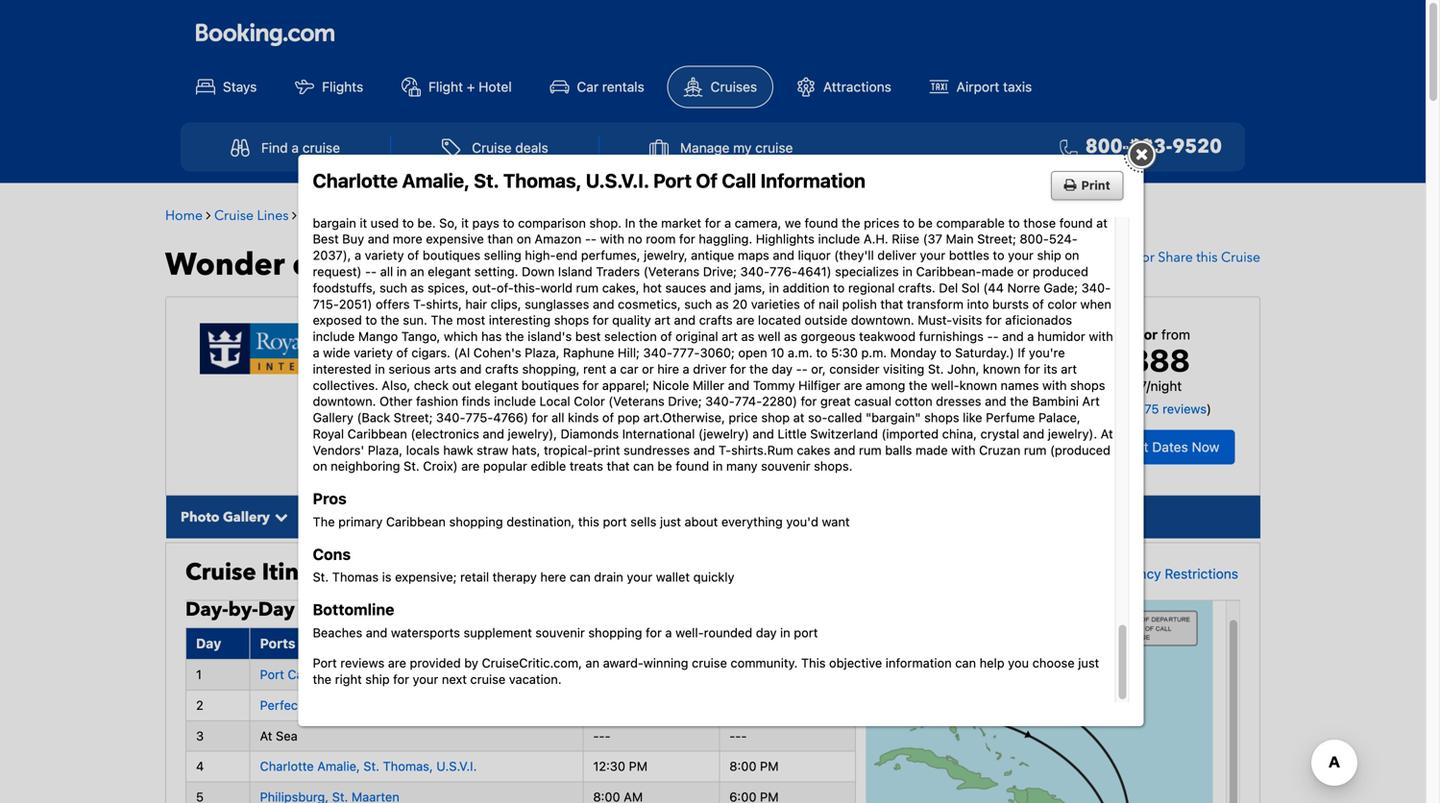 Task type: describe. For each thing, give the bounding box(es) containing it.
for up haggling. at the top
[[705, 215, 721, 230]]

can inside duty-free shopping in charlotte amalie is an easily walkable mecca. stores are primarily located on veterans drive and, running parallel behind it, main street. barkers occasionally attempt to beckon you into shops (they're paid each day based on the store's sales), but are generally less intrusive than in other caribbean ports. while st. thomas enjoys a reputation as a duty-free paradise, it's not quite the bargain it used to be. so, it pays to comparison shop. in the market for a camera, we found the prices to be comparable to those found at best buy and more expensive than on amazon -- with no room for haggling. highlights include a.h. riise (37 main street; 800-524- 2037), a variety of boutiques selling high-end perfumes, jewelry, antique maps and liquor (they'll deliver your bottles to your ship on request) -- all in an elegant setting. down island traders (veterans drive; 340-776-4641) specializes in caribbean-made or produced foodstuffs, such as spices, out-of-this-world rum cakes, hot sauces and jams, in addition to regional crafts. del sol (44 norre gade; 340- 715-2051) offers t-shirts, hair clips, sunglasses and cosmetics, such as 20 varieties of nail polish that transform into bursts of color when exposed to the sun. the most interesting shops for quality art and crafts are located outside downtown. must-visits for aficionados include mango tango, which has the island's best selection of original art as well as gorgeous teakwood furnishings -- and a humidor with a wide variety of cigars. (al cohen's plaza, raphune hill; 340-777-3060; open 10 a.m. to 5:30 p.m. monday to saturday.) if you're interested in serious arts and crafts shopping, rent a car or hire a driver for the day -- or, consider visiting st. john, known for its art collectives. also, check out elegant boutiques for apparel; nicole miller and tommy hilfiger are among the well-known names with shops downtown. other fashion finds include local color (veterans drive; 340-774-2280) for great casual cotton dresses and the bambini art gallery (back street; 340-775-4766) for all kinds of pop art.otherwise, price shop at so-called "bargain" shops like perfume palace, royal caribbean (electronics and jewelry), diamonds international (jewelry) and little switzerland (imported china, crystal and jewelry). at vendors' plaza, locals hawk straw hats, tropical-print sundresses and t-shirts.rum cakes and rum balls made with cruzan rum (produced on neighboring st. croix) are popular edible treats that can be found in many souvenir shops.
[[633, 459, 654, 473]]

shirts.rum
[[731, 443, 793, 457]]

/ inside 4.5 / 5 275 reviews )
[[1114, 402, 1118, 416]]

find a cruise link
[[210, 129, 361, 166]]

wonder of the seas main content
[[156, 193, 1270, 803]]

1 horizontal spatial plaza,
[[525, 345, 560, 360]]

interesting
[[489, 313, 551, 327]]

2 horizontal spatial cruise
[[692, 656, 727, 670]]

fashion
[[416, 394, 458, 409]]

12:30 pm
[[593, 759, 648, 774]]

1 horizontal spatial than
[[488, 232, 513, 246]]

chevron up image
[[374, 510, 392, 523]]

charlotte amalie, st. thomas, u.s.v.i. port of call information dialog
[[298, 0, 1156, 727]]

if
[[1018, 345, 1026, 360]]

st. down 'among'
[[883, 403, 900, 418]]

save
[[1109, 249, 1138, 267]]

your down (37
[[920, 248, 946, 262]]

finds
[[462, 394, 491, 409]]

norre
[[1007, 280, 1040, 295]]

the left prices
[[842, 215, 861, 230]]

thomas inside cons st. thomas is expensive; retail therapy here can drain your wallet quickly
[[332, 570, 379, 584]]

shops down dresses
[[924, 410, 960, 425]]

1 vertical spatial day
[[772, 362, 793, 376]]

shops down sunglasses
[[554, 313, 589, 327]]

0 vertical spatial include
[[818, 232, 860, 246]]

and inside bottomline beaches and watersports supplement souvenir shopping for a well-rounded day in port
[[366, 625, 388, 640]]

2 vertical spatial cruise
[[470, 672, 506, 687]]

flight + hotel
[[429, 79, 512, 95]]

the down "open"
[[750, 362, 768, 376]]

1 it from the left
[[360, 215, 367, 230]]

0 vertical spatial located
[[826, 167, 869, 181]]

and up original
[[674, 313, 696, 327]]

0 vertical spatial wonder of the seas
[[413, 207, 533, 225]]

an inside port reviews are provided by cruisecritic.com, an award-winning cruise community. this objective information can help you choose just the right ship for your next cruise vacation.
[[586, 656, 600, 670]]

is inside duty-free shopping in charlotte amalie is an easily walkable mecca. stores are primarily located on veterans drive and, running parallel behind it, main street. barkers occasionally attempt to beckon you into shops (they're paid each day based on the store's sales), but are generally less intrusive than in other caribbean ports. while st. thomas enjoys a reputation as a duty-free paradise, it's not quite the bargain it used to be. so, it pays to comparison shop. in the market for a camera, we found the prices to be comparable to those found at best buy and more expensive than on amazon -- with no room for haggling. highlights include a.h. riise (37 main street; 800-524- 2037), a variety of boutiques selling high-end perfumes, jewelry, antique maps and liquor (they'll deliver your bottles to your ship on request) -- all in an elegant setting. down island traders (veterans drive; 340-776-4641) specializes in caribbean-made or produced foodstuffs, such as spices, out-of-this-world rum cakes, hot sauces and jams, in addition to regional crafts. del sol (44 norre gade; 340- 715-2051) offers t-shirts, hair clips, sunglasses and cosmetics, such as 20 varieties of nail polish that transform into bursts of color when exposed to the sun. the most interesting shops for quality art and crafts are located outside downtown. must-visits for aficionados include mango tango, which has the island's best selection of original art as well as gorgeous teakwood furnishings -- and a humidor with a wide variety of cigars. (al cohen's plaza, raphune hill; 340-777-3060; open 10 a.m. to 5:30 p.m. monday to saturday.) if you're interested in serious arts and crafts shopping, rent a car or hire a driver for the day -- or, consider visiting st. john, known for its art collectives. also, check out elegant boutiques for apparel; nicole miller and tommy hilfiger are among the well-known names with shops downtown. other fashion finds include local color (veterans drive; 340-774-2280) for great casual cotton dresses and the bambini art gallery (back street; 340-775-4766) for all kinds of pop art.otherwise, price shop at so-called "bargain" shops like perfume palace, royal caribbean (electronics and jewelry), diamonds international (jewelry) and little switzerland (imported china, crystal and jewelry). at vendors' plaza, locals hawk straw hats, tropical-print sundresses and t-shirts.rum cakes and rum balls made with cruzan rum (produced on neighboring st. croix) are popular edible treats that can be found in many souvenir shops.
[[543, 167, 553, 181]]

at sea
[[260, 729, 298, 743]]

search image
[[965, 249, 984, 264]]

--- for ---
[[593, 729, 611, 743]]

524-
[[1049, 232, 1078, 246]]

0 vertical spatial an
[[556, 167, 570, 181]]

monday
[[890, 345, 937, 360]]

or,
[[811, 362, 826, 376]]

to right search icon
[[993, 248, 1005, 262]]

a down aficionados
[[1027, 329, 1034, 344]]

of down addition
[[804, 297, 815, 311]]

call inside dialog
[[722, 169, 756, 192]]

charlotte down sea
[[260, 759, 314, 774]]

john,
[[947, 362, 980, 376]]

with down when
[[1089, 329, 1113, 344]]

cruise for cruise deals
[[472, 140, 512, 156]]

1 vertical spatial that
[[607, 459, 630, 473]]

sundresses
[[624, 443, 690, 457]]

on down 524-
[[1065, 248, 1080, 262]]

1 horizontal spatial include
[[494, 394, 536, 409]]

are down "20"
[[736, 313, 755, 327]]

in up crafts.
[[902, 264, 913, 279]]

walkable
[[610, 167, 660, 181]]

reviews inside 4.5 / 5 275 reviews )
[[1163, 402, 1207, 416]]

caribbean down the (back
[[348, 427, 407, 441]]

in up varieties
[[769, 280, 779, 295]]

winning
[[644, 656, 688, 670]]

arts
[[434, 362, 457, 376]]

2 horizontal spatial rum
[[1024, 443, 1047, 457]]

are down the consider
[[844, 378, 862, 392]]

as down each
[[846, 199, 859, 214]]

0 horizontal spatial florida
[[411, 667, 451, 682]]

0 horizontal spatial art
[[655, 313, 671, 327]]

(44
[[983, 280, 1004, 295]]

day inside ports of call: perfect day at coco cay, bahamas • charlotte amalie, st. thomas, u.s.v.i. • philipsburg, st. maarten
[[592, 403, 616, 418]]

0 horizontal spatial crafts
[[485, 362, 519, 376]]

exposed
[[313, 313, 362, 327]]

and left jams,
[[710, 280, 731, 295]]

sales),
[[1021, 183, 1059, 197]]

local
[[540, 394, 570, 409]]

of up aficionados
[[1033, 297, 1044, 311]]

of left beaches
[[299, 635, 312, 651]]

home
[[165, 207, 203, 225]]

the inside 7 night eastern caribbean & perfect day wonder of the seas
[[517, 345, 540, 367]]

bottomline beaches and watersports supplement souvenir shopping for a well-rounded day in port
[[313, 601, 818, 640]]

so-
[[808, 410, 828, 425]]

1 vertical spatial wonder
[[165, 244, 285, 286]]

perfect inside 7 night eastern caribbean & perfect day wonder of the seas
[[710, 318, 775, 344]]

as up a.m.
[[784, 329, 797, 344]]

to down other
[[503, 215, 515, 230]]

to down not
[[1008, 215, 1020, 230]]

this-
[[514, 280, 541, 295]]

on up duty-
[[873, 167, 887, 181]]

and down perfume
[[1023, 427, 1045, 441]]

and down switzerland
[[834, 443, 856, 457]]

price
[[729, 410, 758, 425]]

information
[[761, 169, 866, 192]]

share
[[1158, 249, 1193, 267]]

port inside pros the primary caribbean shopping destination, this port sells just about everything you'd want
[[603, 514, 627, 529]]

340- up (electronics
[[436, 410, 466, 425]]

1 vertical spatial free
[[904, 199, 928, 214]]

just inside port reviews are provided by cruisecritic.com, an award-winning cruise community. this objective information can help you choose just the right ship for your next cruise vacation.
[[1078, 656, 1099, 670]]

a down 777-
[[683, 362, 690, 376]]

of inside 7 night eastern caribbean & perfect day wonder of the seas
[[500, 345, 514, 367]]

thomas, for charlotte amalie, st. thomas, u.s.v.i.
[[383, 759, 433, 774]]

0 vertical spatial drive;
[[703, 264, 737, 279]]

perfect up the at sea
[[260, 698, 302, 712]]

not
[[1009, 199, 1028, 214]]

1 vertical spatial be
[[658, 459, 672, 473]]

at inside ports of call: perfect day at coco cay, bahamas • charlotte amalie, st. thomas, u.s.v.i. • philipsburg, st. maarten
[[620, 403, 633, 418]]

the down drive
[[955, 183, 974, 197]]

1 horizontal spatial street;
[[977, 232, 1016, 246]]

port left of
[[653, 169, 692, 192]]

0 horizontal spatial include
[[313, 329, 355, 344]]

for up jewelry),
[[532, 410, 548, 425]]

are right stores
[[751, 167, 769, 181]]

--- up 8:00
[[730, 729, 747, 743]]

0 vertical spatial elegant
[[428, 264, 471, 279]]

little
[[778, 427, 807, 441]]

highlights
[[756, 232, 815, 246]]

just inside pros the primary caribbean shopping destination, this port sells just about everything you'd want
[[660, 514, 681, 529]]

from for port
[[528, 382, 556, 398]]

for up "color" at the left
[[583, 378, 599, 392]]

for left its
[[1024, 362, 1040, 376]]

1 horizontal spatial (orlando),
[[655, 382, 718, 398]]

color
[[574, 394, 605, 409]]

of up 715-
[[292, 244, 324, 286]]

are inside port reviews are provided by cruisecritic.com, an award-winning cruise community. this objective information can help you choose just the right ship for your next cruise vacation.
[[388, 656, 406, 670]]

hotel
[[479, 79, 512, 95]]

intrusive
[[396, 199, 445, 214]]

to up mango
[[365, 313, 377, 327]]

perfect up haggling. at the top
[[723, 207, 766, 225]]

800- inside 800-233-9520 link
[[1086, 134, 1129, 160]]

are down the hawk
[[461, 459, 480, 473]]

apparel;
[[602, 378, 649, 392]]

visits
[[952, 313, 982, 327]]

a down each
[[863, 199, 870, 214]]

a up haggling. at the top
[[725, 215, 731, 230]]

1 horizontal spatial found
[[805, 215, 838, 230]]

of left pop
[[602, 410, 614, 425]]

cruise inside "travel menu" navigation
[[302, 140, 340, 156]]

consider
[[829, 362, 880, 376]]

1 vertical spatial t-
[[719, 443, 731, 457]]

with up perfumes,
[[600, 232, 625, 246]]

bargain
[[313, 215, 356, 230]]

call:
[[510, 403, 540, 418]]

wonder inside 7 night eastern caribbean & perfect day wonder of the seas
[[440, 345, 496, 367]]

and up if
[[1002, 329, 1024, 344]]

wallet
[[656, 570, 690, 584]]

other
[[380, 394, 413, 409]]

lines
[[257, 207, 289, 225]]

you inside port reviews are provided by cruisecritic.com, an award-winning cruise community. this objective information can help you choose just the right ship for your next cruise vacation.
[[1008, 656, 1029, 670]]

2 it from the left
[[461, 215, 469, 230]]

age
[[1041, 566, 1065, 582]]

1 horizontal spatial art
[[722, 329, 738, 344]]

rentals
[[602, 79, 645, 95]]

the down barkers
[[482, 207, 502, 225]]

royal inside wonder of the seas main content
[[300, 207, 333, 225]]

international
[[622, 427, 695, 441]]

caribbean inside pros the primary caribbean shopping destination, this port sells just about everything you'd want
[[386, 514, 446, 529]]

pregnancy
[[1095, 566, 1161, 582]]

hilfiger
[[799, 378, 841, 392]]

in left many
[[713, 459, 723, 473]]

for down market
[[679, 232, 695, 246]]

from for $888
[[1162, 327, 1190, 343]]

pm for 8:00 pm
[[760, 759, 779, 774]]

1 vertical spatial itinerary
[[262, 557, 357, 588]]

souvenir inside duty-free shopping in charlotte amalie is an easily walkable mecca. stores are primarily located on veterans drive and, running parallel behind it, main street. barkers occasionally attempt to beckon you into shops (they're paid each day based on the store's sales), but are generally less intrusive than in other caribbean ports. while st. thomas enjoys a reputation as a duty-free paradise, it's not quite the bargain it used to be. so, it pays to comparison shop. in the market for a camera, we found the prices to be comparable to those found at best buy and more expensive than on amazon -- with no room for haggling. highlights include a.h. riise (37 main street; 800-524- 2037), a variety of boutiques selling high-end perfumes, jewelry, antique maps and liquor (they'll deliver your bottles to your ship on request) -- all in an elegant setting. down island traders (veterans drive; 340-776-4641) specializes in caribbean-made or produced foodstuffs, such as spices, out-of-this-world rum cakes, hot sauces and jams, in addition to regional crafts. del sol (44 norre gade; 340- 715-2051) offers t-shirts, hair clips, sunglasses and cosmetics, such as 20 varieties of nail polish that transform into bursts of color when exposed to the sun. the most interesting shops for quality art and crafts are located outside downtown. must-visits for aficionados include mango tango, which has the island's best selection of original art as well as gorgeous teakwood furnishings -- and a humidor with a wide variety of cigars. (al cohen's plaza, raphune hill; 340-777-3060; open 10 a.m. to 5:30 p.m. monday to saturday.) if you're interested in serious arts and crafts shopping, rent a car or hire a driver for the day -- or, consider visiting st. john, known for its art collectives. also, check out elegant boutiques for apparel; nicole miller and tommy hilfiger are among the well-known names with shops downtown. other fashion finds include local color (veterans drive; 340-774-2280) for great casual cotton dresses and the bambini art gallery (back street; 340-775-4766) for all kinds of pop art.otherwise, price shop at so-called "bargain" shops like perfume palace, royal caribbean (electronics and jewelry), diamonds international (jewelry) and little switzerland (imported china, crystal and jewelry). at vendors' plaza, locals hawk straw hats, tropical-print sundresses and t-shirts.rum cakes and rum balls made with cruzan rum (produced on neighboring st. croix) are popular edible treats that can be found in many souvenir shops.
[[761, 459, 811, 473]]

of right so,
[[466, 207, 478, 225]]

1 horizontal spatial that
[[881, 297, 904, 311]]

0 horizontal spatial an
[[410, 264, 424, 279]]

cruise for cruise lines
[[214, 207, 254, 225]]

amazon
[[535, 232, 582, 246]]

right
[[335, 672, 362, 687]]

st. up market
[[663, 199, 679, 214]]

0 horizontal spatial canaveral
[[288, 667, 345, 682]]

in
[[625, 215, 636, 230]]

0 vertical spatial (veterans
[[644, 264, 700, 279]]

of
[[696, 169, 718, 192]]

itinerary button
[[304, 496, 408, 538]]

arrival
[[593, 635, 637, 651]]

0 horizontal spatial free
[[346, 167, 369, 181]]

0 vertical spatial such
[[380, 280, 407, 295]]

the down while on the left top of the page
[[639, 215, 658, 230]]

the inside port reviews are provided by cruisecritic.com, an award-winning cruise community. this objective information can help you choose just the right ship for your next cruise vacation.
[[313, 672, 332, 687]]

perfume
[[986, 410, 1035, 425]]

serious
[[389, 362, 431, 376]]

perfect day at coco cay, bahamas link
[[260, 698, 463, 712]]

at down right
[[332, 698, 344, 712]]

0 horizontal spatial all
[[380, 264, 393, 279]]

cruises
[[711, 79, 757, 95]]

0 vertical spatial boutiques
[[423, 248, 481, 262]]

driver
[[693, 362, 727, 376]]

of inside ports of call: perfect day at coco cay, bahamas • charlotte amalie, st. thomas, u.s.v.i. • philipsburg, st. maarten
[[493, 403, 506, 418]]

bambini
[[1032, 394, 1079, 409]]

or inside wonder of the seas main content
[[1142, 249, 1155, 267]]

enjoys
[[732, 199, 769, 214]]

can inside port reviews are provided by cruisecritic.com, an award-winning cruise community. this objective information can help you choose just the right ship for your next cruise vacation.
[[955, 656, 976, 670]]

duty-
[[873, 199, 904, 214]]

0 horizontal spatial than
[[449, 199, 475, 214]]

0 horizontal spatial or
[[642, 362, 654, 376]]

0 horizontal spatial cay,
[[381, 698, 406, 712]]

paid
[[814, 183, 839, 197]]

barkers
[[444, 183, 489, 197]]

to up the 'nail'
[[833, 280, 845, 295]]

1 vertical spatial boutiques
[[521, 378, 579, 392]]

want
[[822, 514, 850, 529]]

1 vertical spatial into
[[967, 297, 989, 311]]

of up serious
[[396, 345, 408, 360]]

cruise lines
[[214, 207, 289, 225]]

777-
[[673, 345, 700, 360]]

room
[[646, 232, 676, 246]]

a down buy
[[355, 248, 361, 262]]

0 horizontal spatial plaza,
[[368, 443, 403, 457]]

0 horizontal spatial downtown.
[[313, 394, 376, 409]]

other
[[492, 199, 523, 214]]

1 vertical spatial all
[[552, 410, 565, 425]]

1 vertical spatial known
[[960, 378, 997, 392]]

0 vertical spatial t-
[[413, 297, 426, 311]]

and inside wonder of the seas main content
[[1069, 566, 1092, 582]]

the down but
[[1064, 199, 1083, 214]]

are right the print image
[[1085, 183, 1104, 197]]

1 horizontal spatial or
[[1017, 264, 1029, 279]]

a inside find a cruise link
[[292, 140, 299, 156]]

at inside duty-free shopping in charlotte amalie is an easily walkable mecca. stores are primarily located on veterans drive and, running parallel behind it, main street. barkers occasionally attempt to beckon you into shops (they're paid each day based on the store's sales), but are generally less intrusive than in other caribbean ports. while st. thomas enjoys a reputation as a duty-free paradise, it's not quite the bargain it used to be. so, it pays to comparison shop. in the market for a camera, we found the prices to be comparable to those found at best buy and more expensive than on amazon -- with no room for haggling. highlights include a.h. riise (37 main street; 800-524- 2037), a variety of boutiques selling high-end perfumes, jewelry, antique maps and liquor (they'll deliver your bottles to your ship on request) -- all in an elegant setting. down island traders (veterans drive; 340-776-4641) specializes in caribbean-made or produced foodstuffs, such as spices, out-of-this-world rum cakes, hot sauces and jams, in addition to regional crafts. del sol (44 norre gade; 340- 715-2051) offers t-shirts, hair clips, sunglasses and cosmetics, such as 20 varieties of nail polish that transform into bursts of color when exposed to the sun. the most interesting shops for quality art and crafts are located outside downtown. must-visits for aficionados include mango tango, which has the island's best selection of original art as well as gorgeous teakwood furnishings -- and a humidor with a wide variety of cigars. (al cohen's plaza, raphune hill; 340-777-3060; open 10 a.m. to 5:30 p.m. monday to saturday.) if you're interested in serious arts and crafts shopping, rent a car or hire a driver for the day -- or, consider visiting st. john, known for its art collectives. also, check out elegant boutiques for apparel; nicole miller and tommy hilfiger are among the well-known names with shops downtown. other fashion finds include local color (veterans drive; 340-774-2280) for great casual cotton dresses and the bambini art gallery (back street; 340-775-4766) for all kinds of pop art.otherwise, price shop at so-called "bargain" shops like perfume palace, royal caribbean (electronics and jewelry), diamonds international (jewelry) and little switzerland (imported china, crystal and jewelry). at vendors' plaza, locals hawk straw hats, tropical-print sundresses and t-shirts.rum cakes and rum balls made with cruzan rum (produced on neighboring st. croix) are popular edible treats that can be found in many souvenir shops.
[[1101, 427, 1113, 441]]

jewelry).
[[1048, 427, 1097, 441]]

street.
[[402, 183, 441, 197]]

cay, inside ports of call: perfect day at coco cay, bahamas • charlotte amalie, st. thomas, u.s.v.i. • philipsburg, st. maarten
[[673, 403, 699, 418]]

the up cotton on the right of page
[[909, 378, 928, 392]]

port up kinds
[[560, 382, 586, 398]]

0 vertical spatial downtown.
[[851, 313, 915, 327]]

0 vertical spatial florida
[[722, 382, 764, 398]]

/ inside interior from $888 $127 / night
[[1147, 378, 1151, 394]]

1 vertical spatial drive;
[[668, 394, 702, 409]]

u.s.v.i. for charlotte amalie, st. thomas, u.s.v.i.
[[437, 759, 477, 774]]

cakes
[[797, 443, 831, 457]]

royal inside duty-free shopping in charlotte amalie is an easily walkable mecca. stores are primarily located on veterans drive and, running parallel behind it, main street. barkers occasionally attempt to beckon you into shops (they're paid each day based on the store's sales), but are generally less intrusive than in other caribbean ports. while st. thomas enjoys a reputation as a duty-free paradise, it's not quite the bargain it used to be. so, it pays to comparison shop. in the market for a camera, we found the prices to be comparable to those found at best buy and more expensive than on amazon -- with no room for haggling. highlights include a.h. riise (37 main street; 800-524- 2037), a variety of boutiques selling high-end perfumes, jewelry, antique maps and liquor (they'll deliver your bottles to your ship on request) -- all in an elegant setting. down island traders (veterans drive; 340-776-4641) specializes in caribbean-made or produced foodstuffs, such as spices, out-of-this-world rum cakes, hot sauces and jams, in addition to regional crafts. del sol (44 norre gade; 340- 715-2051) offers t-shirts, hair clips, sunglasses and cosmetics, such as 20 varieties of nail polish that transform into bursts of color when exposed to the sun. the most interesting shops for quality art and crafts are located outside downtown. must-visits for aficionados include mango tango, which has the island's best selection of original art as well as gorgeous teakwood furnishings -- and a humidor with a wide variety of cigars. (al cohen's plaza, raphune hill; 340-777-3060; open 10 a.m. to 5:30 p.m. monday to saturday.) if you're interested in serious arts and crafts shopping, rent a car or hire a driver for the day -- or, consider visiting st. john, known for its art collectives. also, check out elegant boutiques for apparel; nicole miller and tommy hilfiger are among the well-known names with shops downtown. other fashion finds include local color (veterans drive; 340-774-2280) for great casual cotton dresses and the bambini art gallery (back street; 340-775-4766) for all kinds of pop art.otherwise, price shop at so-called "bargain" shops like perfume palace, royal caribbean (electronics and jewelry), diamonds international (jewelry) and little switzerland (imported china, crystal and jewelry). at vendors' plaza, locals hawk straw hats, tropical-print sundresses and t-shirts.rum cakes and rum balls made with cruzan rum (produced on neighboring st. croix) are popular edible treats that can be found in many souvenir shops.
[[313, 427, 344, 441]]

0 vertical spatial day
[[874, 183, 895, 197]]

u.s.v.i. for charlotte amalie, st. thomas, u.s.v.i. port of call information
[[586, 169, 649, 192]]

selling
[[484, 248, 521, 262]]

caribbean down it,
[[337, 207, 401, 225]]

1 vertical spatial located
[[758, 313, 801, 327]]

1 vertical spatial (orlando),
[[349, 667, 408, 682]]

a.h.
[[864, 232, 889, 246]]

and up shirts.rum
[[753, 427, 774, 441]]

nail
[[819, 297, 839, 311]]

charlotte up generally
[[313, 169, 398, 192]]

340- down maps
[[740, 264, 770, 279]]

0 horizontal spatial into
[[702, 183, 723, 197]]

st. up other
[[474, 169, 499, 192]]

quality
[[612, 313, 651, 327]]

on up paradise,
[[937, 183, 952, 197]]

8:00
[[730, 759, 757, 774]]

8:00 pm
[[730, 759, 779, 774]]

drain
[[594, 570, 623, 584]]

as left spices,
[[411, 280, 424, 295]]

the up 2051)
[[332, 244, 380, 286]]

4.5
[[1081, 397, 1108, 418]]

0 horizontal spatial bahamas
[[410, 698, 463, 712]]

2 vertical spatial art
[[1061, 362, 1077, 376]]

souvenir inside bottomline beaches and watersports supplement souvenir shopping for a well-rounded day in port
[[536, 625, 585, 640]]

of down more on the top of the page
[[407, 248, 419, 262]]

thomas, for charlotte amalie, st. thomas, u.s.v.i. port of call information
[[503, 169, 582, 192]]

and up "774-"
[[728, 378, 750, 392]]

caribbean up room
[[643, 207, 707, 225]]

eastern for 7 night eastern caribbean & perfect day wonder of the seas
[[514, 318, 584, 344]]

car rentals link
[[535, 67, 660, 107]]

0 horizontal spatial main
[[371, 183, 398, 197]]

polish
[[842, 297, 877, 311]]

those
[[1024, 215, 1056, 230]]

prices
[[864, 215, 900, 230]]

a inside bottomline beaches and watersports supplement souvenir shopping for a well-rounded day in port
[[665, 625, 672, 640]]

1 horizontal spatial seas
[[505, 207, 533, 225]]

st. down 'locals'
[[404, 459, 420, 473]]

for down bursts
[[986, 313, 1002, 327]]

cotton
[[895, 394, 933, 409]]

1 vertical spatial (veterans
[[609, 394, 665, 409]]

1 horizontal spatial be
[[918, 215, 933, 230]]

vacation.
[[509, 672, 562, 687]]

day inside 7 night eastern caribbean & perfect day wonder of the seas
[[780, 318, 817, 344]]

map marker image
[[442, 403, 449, 417]]

to up or,
[[816, 345, 828, 360]]

0 vertical spatial crafts
[[699, 313, 733, 327]]

amalie, inside ports of call: perfect day at coco cay, bahamas • charlotte amalie, st. thomas, u.s.v.i. • philipsburg, st. maarten
[[834, 403, 880, 418]]

st. inside cons st. thomas is expensive; retail therapy here can drain your wallet quickly
[[313, 570, 329, 584]]

and down (jewelry) on the bottom of the page
[[694, 443, 715, 457]]

2 horizontal spatial found
[[1060, 215, 1093, 230]]

1 vertical spatial variety
[[354, 345, 393, 360]]

amalie, for charlotte amalie, st. thomas, u.s.v.i.
[[317, 759, 360, 774]]

thomas, inside ports of call: perfect day at coco cay, bahamas • charlotte amalie, st. thomas, u.s.v.i. • philipsburg, st. maarten
[[904, 403, 958, 418]]

information
[[886, 656, 952, 670]]

shops up the enjoys
[[727, 183, 762, 197]]

at left sea
[[260, 729, 272, 743]]

st. left john,
[[928, 362, 944, 376]]

your inside port reviews are provided by cruisecritic.com, an award-winning cruise community. this objective information can help you choose just the right ship for your next cruise vacation.
[[413, 672, 438, 687]]

itinerary inside dropdown button
[[319, 508, 374, 526]]

about
[[685, 514, 718, 529]]

st. down call:
[[531, 420, 548, 436]]



Task type: vqa. For each thing, say whether or not it's contained in the screenshot.
7 NIGHT CARIBBEAN: GREAT STIRRUP CAY & DOMINICAN REPUBLIC NORWEGIAN EPIC - OPEN BAR!
no



Task type: locate. For each thing, give the bounding box(es) containing it.
beckon
[[631, 183, 674, 197]]

0 vertical spatial wonder
[[413, 207, 463, 225]]

eastern up 'no' at the top of the page
[[594, 207, 639, 225]]

and down cakes,
[[593, 297, 614, 311]]

eastern down sunglasses
[[514, 318, 584, 344]]

0 vertical spatial the
[[431, 313, 453, 327]]

seas inside 7 night eastern caribbean & perfect day wonder of the seas
[[544, 345, 576, 367]]

royal caribbean image
[[200, 323, 406, 374]]

cruise deals link
[[420, 129, 569, 166]]

1 horizontal spatial at
[[1097, 215, 1108, 230]]

0 vertical spatial seas
[[505, 207, 533, 225]]

pm for 4:30 pm
[[760, 667, 779, 682]]

775-
[[466, 410, 493, 425]]

hill;
[[618, 345, 640, 360]]

perfect day at coco cay, bahamas
[[260, 698, 463, 712]]

eastern inside 7 night eastern caribbean & perfect day wonder of the seas
[[514, 318, 584, 344]]

print image
[[1064, 178, 1081, 192]]

ship inside port reviews are provided by cruisecritic.com, an award-winning cruise community. this objective information can help you choose just the right ship for your next cruise vacation.
[[365, 672, 390, 687]]

well- inside bottomline beaches and watersports supplement souvenir shopping for a well-rounded day in port
[[676, 625, 704, 640]]

0 horizontal spatial be
[[658, 459, 672, 473]]

ports inside ports of call: perfect day at coco cay, bahamas • charlotte amalie, st. thomas, u.s.v.i. • philipsburg, st. maarten
[[454, 403, 490, 418]]

charlotte up little
[[773, 403, 831, 418]]

shirts,
[[426, 297, 462, 311]]

shops up art
[[1070, 378, 1105, 392]]

1 vertical spatial elegant
[[475, 378, 518, 392]]

clips,
[[491, 297, 521, 311]]

transform
[[907, 297, 964, 311]]

save or share this cruise
[[1109, 249, 1261, 267]]

ports up philipsburg,
[[454, 403, 490, 418]]

your right drain
[[627, 570, 653, 584]]

and down (al
[[460, 362, 482, 376]]

2 • from the left
[[1008, 403, 1014, 418]]

boutiques down shopping,
[[521, 378, 579, 392]]

1 horizontal spatial you
[[1008, 656, 1029, 670]]

1 vertical spatial is
[[382, 570, 392, 584]]

for inside bottomline beaches and watersports supplement souvenir shopping for a well-rounded day in port
[[646, 625, 662, 640]]

angle right image for cruise lines
[[292, 209, 297, 222]]

2 horizontal spatial thomas,
[[904, 403, 958, 418]]

cruise inside "travel menu" navigation
[[472, 140, 512, 156]]

pm right 12:30
[[629, 759, 648, 774]]

1 vertical spatial amalie,
[[834, 403, 880, 418]]

at
[[1097, 215, 1108, 230], [793, 410, 805, 425]]

2 horizontal spatial shopping
[[588, 625, 642, 640]]

shopping up street.
[[372, 167, 426, 181]]

print
[[1081, 178, 1111, 192]]

0 horizontal spatial you
[[677, 183, 698, 197]]

1 vertical spatial seas
[[388, 244, 456, 286]]

from inside interior from $888 $127 / night
[[1162, 327, 1190, 343]]

as left "20"
[[716, 297, 729, 311]]

with up the bambini
[[1043, 378, 1067, 392]]

just right the sells
[[660, 514, 681, 529]]

caribbean right the primary
[[386, 514, 446, 529]]

0 vertical spatial can
[[633, 459, 654, 473]]

/ left "5"
[[1114, 402, 1118, 416]]

night inside 7 night eastern caribbean & perfect day wonder of the seas
[[457, 318, 509, 344]]

for
[[705, 215, 721, 230], [679, 232, 695, 246], [593, 313, 609, 327], [986, 313, 1002, 327], [730, 362, 746, 376], [1024, 362, 1040, 376], [583, 378, 599, 392], [801, 394, 817, 409], [532, 410, 548, 425], [646, 625, 662, 640], [393, 672, 409, 687]]

among
[[866, 378, 905, 392]]

(veterans up pop
[[609, 394, 665, 409]]

cruise search link
[[965, 249, 1088, 267]]

ship inside duty-free shopping in charlotte amalie is an easily walkable mecca. stores are primarily located on veterans drive and, running parallel behind it, main street. barkers occasionally attempt to beckon you into shops (they're paid each day based on the store's sales), but are generally less intrusive than in other caribbean ports. while st. thomas enjoys a reputation as a duty-free paradise, it's not quite the bargain it used to be. so, it pays to comparison shop. in the market for a camera, we found the prices to be comparable to those found at best buy and more expensive than on amazon -- with no room for haggling. highlights include a.h. riise (37 main street; 800-524- 2037), a variety of boutiques selling high-end perfumes, jewelry, antique maps and liquor (they'll deliver your bottles to your ship on request) -- all in an elegant setting. down island traders (veterans drive; 340-776-4641) specializes in caribbean-made or produced foodstuffs, such as spices, out-of-this-world rum cakes, hot sauces and jams, in addition to regional crafts. del sol (44 norre gade; 340- 715-2051) offers t-shirts, hair clips, sunglasses and cosmetics, such as 20 varieties of nail polish that transform into bursts of color when exposed to the sun. the most interesting shops for quality art and crafts are located outside downtown. must-visits for aficionados include mango tango, which has the island's best selection of original art as well as gorgeous teakwood furnishings -- and a humidor with a wide variety of cigars. (al cohen's plaza, raphune hill; 340-777-3060; open 10 a.m. to 5:30 p.m. monday to saturday.) if you're interested in serious arts and crafts shopping, rent a car or hire a driver for the day -- or, consider visiting st. john, known for its art collectives. also, check out elegant boutiques for apparel; nicole miller and tommy hilfiger are among the well-known names with shops downtown. other fashion finds include local color (veterans drive; 340-774-2280) for great casual cotton dresses and the bambini art gallery (back street; 340-775-4766) for all kinds of pop art.otherwise, price shop at so-called "bargain" shops like perfume palace, royal caribbean (electronics and jewelry), diamonds international (jewelry) and little switzerland (imported china, crystal and jewelry). at vendors' plaza, locals hawk straw hats, tropical-print sundresses and t-shirts.rum cakes and rum balls made with cruzan rum (produced on neighboring st. croix) are popular edible treats that can be found in many souvenir shops.
[[1037, 248, 1062, 262]]

with down china,
[[951, 443, 976, 457]]

0 vertical spatial made
[[982, 264, 1014, 279]]

1 • from the left
[[763, 403, 769, 418]]

pm right 4:30
[[760, 667, 779, 682]]

1 horizontal spatial bahamas
[[703, 403, 760, 418]]

1 vertical spatial night
[[457, 318, 509, 344]]

thomas, inside dialog
[[503, 169, 582, 192]]

0 vertical spatial cruise
[[302, 140, 340, 156]]

of left original
[[660, 329, 672, 344]]

island's
[[528, 329, 572, 344]]

occasionally
[[492, 183, 564, 197]]

itinerary
[[319, 508, 374, 526], [262, 557, 357, 588]]

an down more on the top of the page
[[410, 264, 424, 279]]

and down used
[[368, 232, 389, 246]]

1 horizontal spatial an
[[556, 167, 570, 181]]

each
[[843, 183, 871, 197]]

amalie, for charlotte amalie, st. thomas, u.s.v.i. port of call information
[[402, 169, 470, 192]]

1 horizontal spatial 800-
[[1086, 134, 1129, 160]]

0 vertical spatial into
[[702, 183, 723, 197]]

0 vertical spatial variety
[[365, 248, 404, 262]]

charlotte inside ports of call: perfect day at coco cay, bahamas • charlotte amalie, st. thomas, u.s.v.i. • philipsburg, st. maarten
[[773, 403, 831, 418]]

the down shirts,
[[431, 313, 453, 327]]

while
[[627, 199, 659, 214]]

& for 7 night eastern caribbean & perfect day
[[711, 207, 720, 225]]

shopping inside pros the primary caribbean shopping destination, this port sells just about everything you'd want
[[449, 514, 503, 529]]

--- for 4:30
[[593, 667, 611, 682]]

eastern for 7 night eastern caribbean & perfect day
[[594, 207, 639, 225]]

7 up amazon
[[545, 207, 553, 225]]

0 horizontal spatial street;
[[394, 410, 433, 425]]

(orlando), up art.otherwise,
[[655, 382, 718, 398]]

amalie, inside dialog
[[402, 169, 470, 192]]

1 horizontal spatial rum
[[859, 443, 882, 457]]

well
[[758, 329, 781, 344]]

1 horizontal spatial canaveral
[[590, 382, 651, 398]]

wonder down "which"
[[440, 345, 496, 367]]

and up straw
[[483, 427, 504, 441]]

0 horizontal spatial rum
[[576, 280, 599, 295]]

age and pregnancy restrictions
[[1041, 566, 1239, 582]]

0 vertical spatial well-
[[931, 378, 960, 392]]

palace,
[[1039, 410, 1081, 425]]

buy
[[342, 232, 364, 246]]

watersports
[[391, 625, 460, 640]]

angle right image for home
[[206, 209, 211, 222]]

& up haggling. at the top
[[711, 207, 720, 225]]

royal caribbean
[[300, 207, 401, 225]]

ports.
[[589, 199, 623, 214]]

globe image
[[440, 383, 451, 396]]

0 horizontal spatial at
[[793, 410, 805, 425]]

0 horizontal spatial it
[[360, 215, 367, 230]]

0 horizontal spatial well-
[[676, 625, 704, 640]]

or
[[1142, 249, 1155, 267], [1017, 264, 1029, 279], [642, 362, 654, 376]]

include up 4766)
[[494, 394, 536, 409]]

is up "occasionally"
[[543, 167, 553, 181]]

night up amazon
[[556, 207, 590, 225]]

0 vertical spatial ports
[[454, 403, 490, 418]]

800- down those
[[1020, 232, 1049, 246]]

ports for ports of call
[[260, 635, 296, 651]]

an
[[556, 167, 570, 181], [410, 264, 424, 279], [586, 656, 600, 670]]

1 vertical spatial wonder of the seas
[[165, 244, 456, 286]]

port down ports of call
[[260, 667, 284, 682]]

shopping inside duty-free shopping in charlotte amalie is an easily walkable mecca. stores are primarily located on veterans drive and, running parallel behind it, main street. barkers occasionally attempt to beckon you into shops (they're paid each day based on the store's sales), but are generally less intrusive than in other caribbean ports. while st. thomas enjoys a reputation as a duty-free paradise, it's not quite the bargain it used to be. so, it pays to comparison shop. in the market for a camera, we found the prices to be comparable to those found at best buy and more expensive than on amazon -- with no room for haggling. highlights include a.h. riise (37 main street; 800-524- 2037), a variety of boutiques selling high-end perfumes, jewelry, antique maps and liquor (they'll deliver your bottles to your ship on request) -- all in an elegant setting. down island traders (veterans drive; 340-776-4641) specializes in caribbean-made or produced foodstuffs, such as spices, out-of-this-world rum cakes, hot sauces and jams, in addition to regional crafts. del sol (44 norre gade; 340- 715-2051) offers t-shirts, hair clips, sunglasses and cosmetics, such as 20 varieties of nail polish that transform into bursts of color when exposed to the sun. the most interesting shops for quality art and crafts are located outside downtown. must-visits for aficionados include mango tango, which has the island's best selection of original art as well as gorgeous teakwood furnishings -- and a humidor with a wide variety of cigars. (al cohen's plaza, raphune hill; 340-777-3060; open 10 a.m. to 5:30 p.m. monday to saturday.) if you're interested in serious arts and crafts shopping, rent a car or hire a driver for the day -- or, consider visiting st. john, known for its art collectives. also, check out elegant boutiques for apparel; nicole miller and tommy hilfiger are among the well-known names with shops downtown. other fashion finds include local color (veterans drive; 340-774-2280) for great casual cotton dresses and the bambini art gallery (back street; 340-775-4766) for all kinds of pop art.otherwise, price shop at so-called "bargain" shops like perfume palace, royal caribbean (electronics and jewelry), diamonds international (jewelry) and little switzerland (imported china, crystal and jewelry). at vendors' plaza, locals hawk straw hats, tropical-print sundresses and t-shirts.rum cakes and rum balls made with cruzan rum (produced on neighboring st. croix) are popular edible treats that can be found in many souvenir shops.
[[372, 167, 426, 181]]

perfect
[[723, 207, 766, 225], [710, 318, 775, 344], [543, 403, 589, 418], [260, 698, 302, 712]]

addition
[[783, 280, 830, 295]]

retail
[[460, 570, 489, 584]]

charlotte
[[443, 167, 497, 181], [313, 169, 398, 192], [773, 403, 831, 418], [260, 759, 314, 774]]

port inside port reviews are provided by cruisecritic.com, an award-winning cruise community. this objective information can help you choose just the right ship for your next cruise vacation.
[[313, 656, 337, 670]]

1 vertical spatial shopping
[[449, 514, 503, 529]]

800- inside duty-free shopping in charlotte amalie is an easily walkable mecca. stores are primarily located on veterans drive and, running parallel behind it, main street. barkers occasionally attempt to beckon you into shops (they're paid each day based on the store's sales), but are generally less intrusive than in other caribbean ports. while st. thomas enjoys a reputation as a duty-free paradise, it's not quite the bargain it used to be. so, it pays to comparison shop. in the market for a camera, we found the prices to be comparable to those found at best buy and more expensive than on amazon -- with no room for haggling. highlights include a.h. riise (37 main street; 800-524- 2037), a variety of boutiques selling high-end perfumes, jewelry, antique maps and liquor (they'll deliver your bottles to your ship on request) -- all in an elegant setting. down island traders (veterans drive; 340-776-4641) specializes in caribbean-made or produced foodstuffs, such as spices, out-of-this-world rum cakes, hot sauces and jams, in addition to regional crafts. del sol (44 norre gade; 340- 715-2051) offers t-shirts, hair clips, sunglasses and cosmetics, such as 20 varieties of nail polish that transform into bursts of color when exposed to the sun. the most interesting shops for quality art and crafts are located outside downtown. must-visits for aficionados include mango tango, which has the island's best selection of original art as well as gorgeous teakwood furnishings -- and a humidor with a wide variety of cigars. (al cohen's plaza, raphune hill; 340-777-3060; open 10 a.m. to 5:30 p.m. monday to saturday.) if you're interested in serious arts and crafts shopping, rent a car or hire a driver for the day -- or, consider visiting st. john, known for its art collectives. also, check out elegant boutiques for apparel; nicole miller and tommy hilfiger are among the well-known names with shops downtown. other fashion finds include local color (veterans drive; 340-774-2280) for great casual cotton dresses and the bambini art gallery (back street; 340-775-4766) for all kinds of pop art.otherwise, price shop at so-called "bargain" shops like perfume palace, royal caribbean (electronics and jewelry), diamonds international (jewelry) and little switzerland (imported china, crystal and jewelry). at vendors' plaza, locals hawk straw hats, tropical-print sundresses and t-shirts.rum cakes and rum balls made with cruzan rum (produced on neighboring st. croix) are popular edible treats that can be found in many souvenir shops.
[[1020, 232, 1049, 246]]

in inside bottomline beaches and watersports supplement souvenir shopping for a well-rounded day in port
[[780, 625, 791, 640]]

cruise itinerary map image
[[866, 599, 1213, 803]]

travel menu navigation
[[181, 123, 1245, 172]]

2 horizontal spatial angle right image
[[537, 209, 541, 222]]

0 horizontal spatial •
[[763, 403, 769, 418]]

for up so-
[[801, 394, 817, 409]]

island
[[558, 264, 593, 279]]

as up "open"
[[741, 329, 755, 344]]

for inside port reviews are provided by cruisecritic.com, an award-winning cruise community. this objective information can help you choose just the right ship for your next cruise vacation.
[[393, 672, 409, 687]]

1 horizontal spatial florida
[[722, 382, 764, 398]]

royal up best
[[300, 207, 333, 225]]

0 horizontal spatial elegant
[[428, 264, 471, 279]]

coco up the international
[[637, 403, 669, 418]]

a right find
[[292, 140, 299, 156]]

night for 7 night eastern caribbean & perfect day
[[556, 207, 590, 225]]

1 vertical spatial made
[[916, 443, 948, 457]]

jewelry,
[[644, 248, 688, 262]]

1 vertical spatial royal
[[313, 427, 344, 441]]

in down more on the top of the page
[[397, 264, 407, 279]]

1 vertical spatial art
[[722, 329, 738, 344]]

must-
[[918, 313, 952, 327]]

reviews
[[1163, 402, 1207, 416], [340, 656, 385, 670]]

0 horizontal spatial drive;
[[668, 394, 702, 409]]

mango
[[358, 329, 398, 344]]

store's
[[978, 183, 1017, 197]]

1 horizontal spatial &
[[711, 207, 720, 225]]

1 horizontal spatial shopping
[[449, 514, 503, 529]]

tommy
[[753, 378, 795, 392]]

charlotte up barkers
[[443, 167, 497, 181]]

u.s.v.i. inside ports of call: perfect day at coco cay, bahamas • charlotte amalie, st. thomas, u.s.v.i. • philipsburg, st. maarten
[[961, 403, 1004, 418]]

angle right image right home
[[206, 209, 211, 222]]

caribbean up comparison
[[526, 199, 586, 214]]

also,
[[382, 378, 411, 392]]

1 horizontal spatial /
[[1147, 378, 1151, 394]]

an left easily
[[556, 167, 570, 181]]

reputation
[[783, 199, 843, 214]]

rum right cruzan at the bottom right
[[1024, 443, 1047, 457]]

can inside cons st. thomas is expensive; retail therapy here can drain your wallet quickly
[[570, 570, 591, 584]]

it right so,
[[461, 215, 469, 230]]

call inside wonder of the seas main content
[[316, 635, 341, 651]]

u.s.v.i. inside charlotte amalie, st. thomas, u.s.v.i. port of call information dialog
[[586, 169, 649, 192]]

bahamas down next
[[410, 698, 463, 712]]

0 vertical spatial this
[[1196, 249, 1218, 267]]

0 horizontal spatial /
[[1114, 402, 1118, 416]]

known down the saturday.)
[[983, 362, 1021, 376]]

tropical-
[[544, 443, 593, 457]]

a left wide
[[313, 345, 320, 360]]

on
[[873, 167, 887, 181], [937, 183, 952, 197], [517, 232, 531, 246], [1065, 248, 1080, 262], [313, 459, 327, 473]]

used
[[371, 215, 399, 230]]

this inside wonder of the seas main content
[[1196, 249, 1218, 267]]

1 vertical spatial thomas,
[[904, 403, 958, 418]]

1 horizontal spatial can
[[633, 459, 654, 473]]

jewelry),
[[508, 427, 557, 441]]

1 angle right image from the left
[[206, 209, 211, 222]]

2 horizontal spatial amalie,
[[834, 403, 880, 418]]

to up "riise"
[[903, 215, 915, 230]]

1 vertical spatial such
[[684, 297, 712, 311]]

call up the enjoys
[[722, 169, 756, 192]]

wonder up the expensive
[[413, 207, 463, 225]]

print
[[593, 443, 620, 457]]

art
[[1082, 394, 1100, 409]]

into down sol
[[967, 297, 989, 311]]

and up perfume
[[985, 394, 1007, 409]]

amalie, down perfect day at coco cay, bahamas "link"
[[317, 759, 360, 774]]

0 vertical spatial souvenir
[[761, 459, 811, 473]]

• right "774-"
[[763, 403, 769, 418]]

1 horizontal spatial call
[[722, 169, 756, 192]]

the inside pros the primary caribbean shopping destination, this port sells just about everything you'd want
[[313, 514, 335, 529]]

you inside duty-free shopping in charlotte amalie is an easily walkable mecca. stores are primarily located on veterans drive and, running parallel behind it, main street. barkers occasionally attempt to beckon you into shops (they're paid each day based on the store's sales), but are generally less intrusive than in other caribbean ports. while st. thomas enjoys a reputation as a duty-free paradise, it's not quite the bargain it used to be. so, it pays to comparison shop. in the market for a camera, we found the prices to be comparable to those found at best buy and more expensive than on amazon -- with no room for haggling. highlights include a.h. riise (37 main street; 800-524- 2037), a variety of boutiques selling high-end perfumes, jewelry, antique maps and liquor (they'll deliver your bottles to your ship on request) -- all in an elegant setting. down island traders (veterans drive; 340-776-4641) specializes in caribbean-made or produced foodstuffs, such as spices, out-of-this-world rum cakes, hot sauces and jams, in addition to regional crafts. del sol (44 norre gade; 340- 715-2051) offers t-shirts, hair clips, sunglasses and cosmetics, such as 20 varieties of nail polish that transform into bursts of color when exposed to the sun. the most interesting shops for quality art and crafts are located outside downtown. must-visits for aficionados include mango tango, which has the island's best selection of original art as well as gorgeous teakwood furnishings -- and a humidor with a wide variety of cigars. (al cohen's plaza, raphune hill; 340-777-3060; open 10 a.m. to 5:30 p.m. monday to saturday.) if you're interested in serious arts and crafts shopping, rent a car or hire a driver for the day -- or, consider visiting st. john, known for its art collectives. also, check out elegant boutiques for apparel; nicole miller and tommy hilfiger are among the well-known names with shops downtown. other fashion finds include local color (veterans drive; 340-774-2280) for great casual cotton dresses and the bambini art gallery (back street; 340-775-4766) for all kinds of pop art.otherwise, price shop at so-called "bargain" shops like perfume palace, royal caribbean (electronics and jewelry), diamonds international (jewelry) and little switzerland (imported china, crystal and jewelry). at vendors' plaza, locals hawk straw hats, tropical-print sundresses and t-shirts.rum cakes and rum balls made with cruzan rum (produced on neighboring st. croix) are popular edible treats that can be found in many souvenir shops.
[[677, 183, 698, 197]]

cruise left 'lines'
[[214, 207, 254, 225]]

angle right image
[[405, 209, 410, 222]]

such down sauces
[[684, 297, 712, 311]]

rounded
[[704, 625, 753, 640]]

3 angle right image from the left
[[537, 209, 541, 222]]

most
[[456, 313, 485, 327]]

7 night eastern caribbean & perfect day wonder of the seas
[[440, 318, 817, 367]]

0 horizontal spatial seas
[[388, 244, 456, 286]]

select
[[1110, 439, 1149, 455]]

and up 776-
[[773, 248, 795, 262]]

the inside duty-free shopping in charlotte amalie is an easily walkable mecca. stores are primarily located on veterans drive and, running parallel behind it, main street. barkers occasionally attempt to beckon you into shops (they're paid each day based on the store's sales), but are generally less intrusive than in other caribbean ports. while st. thomas enjoys a reputation as a duty-free paradise, it's not quite the bargain it used to be. so, it pays to comparison shop. in the market for a camera, we found the prices to be comparable to those found at best buy and more expensive than on amazon -- with no room for haggling. highlights include a.h. riise (37 main street; 800-524- 2037), a variety of boutiques selling high-end perfumes, jewelry, antique maps and liquor (they'll deliver your bottles to your ship on request) -- all in an elegant setting. down island traders (veterans drive; 340-776-4641) specializes in caribbean-made or produced foodstuffs, such as spices, out-of-this-world rum cakes, hot sauces and jams, in addition to regional crafts. del sol (44 norre gade; 340- 715-2051) offers t-shirts, hair clips, sunglasses and cosmetics, such as 20 varieties of nail polish that transform into bursts of color when exposed to the sun. the most interesting shops for quality art and crafts are located outside downtown. must-visits for aficionados include mango tango, which has the island's best selection of original art as well as gorgeous teakwood furnishings -- and a humidor with a wide variety of cigars. (al cohen's plaza, raphune hill; 340-777-3060; open 10 a.m. to 5:30 p.m. monday to saturday.) if you're interested in serious arts and crafts shopping, rent a car or hire a driver for the day -- or, consider visiting st. john, known for its art collectives. also, check out elegant boutiques for apparel; nicole miller and tommy hilfiger are among the well-known names with shops downtown. other fashion finds include local color (veterans drive; 340-774-2280) for great casual cotton dresses and the bambini art gallery (back street; 340-775-4766) for all kinds of pop art.otherwise, price shop at so-called "bargain" shops like perfume palace, royal caribbean (electronics and jewelry), diamonds international (jewelry) and little switzerland (imported china, crystal and jewelry). at vendors' plaza, locals hawk straw hats, tropical-print sundresses and t-shirts.rum cakes and rum balls made with cruzan rum (produced on neighboring st. croix) are popular edible treats that can be found in many souvenir shops.
[[431, 313, 453, 327]]

cruises link
[[667, 66, 774, 108]]

/ up 4.5 / 5 275 reviews )
[[1147, 378, 1151, 394]]

0 horizontal spatial port
[[603, 514, 627, 529]]

& for 7 night eastern caribbean & perfect day wonder of the seas
[[690, 318, 705, 344]]

original
[[676, 329, 718, 344]]

thomas inside duty-free shopping in charlotte amalie is an easily walkable mecca. stores are primarily located on veterans drive and, running parallel behind it, main street. barkers occasionally attempt to beckon you into shops (they're paid each day based on the store's sales), but are generally less intrusive than in other caribbean ports. while st. thomas enjoys a reputation as a duty-free paradise, it's not quite the bargain it used to be. so, it pays to comparison shop. in the market for a camera, we found the prices to be comparable to those found at best buy and more expensive than on amazon -- with no room for haggling. highlights include a.h. riise (37 main street; 800-524- 2037), a variety of boutiques selling high-end perfumes, jewelry, antique maps and liquor (they'll deliver your bottles to your ship on request) -- all in an elegant setting. down island traders (veterans drive; 340-776-4641) specializes in caribbean-made or produced foodstuffs, such as spices, out-of-this-world rum cakes, hot sauces and jams, in addition to regional crafts. del sol (44 norre gade; 340- 715-2051) offers t-shirts, hair clips, sunglasses and cosmetics, such as 20 varieties of nail polish that transform into bursts of color when exposed to the sun. the most interesting shops for quality art and crafts are located outside downtown. must-visits for aficionados include mango tango, which has the island's best selection of original art as well as gorgeous teakwood furnishings -- and a humidor with a wide variety of cigars. (al cohen's plaza, raphune hill; 340-777-3060; open 10 a.m. to 5:30 p.m. monday to saturday.) if you're interested in serious arts and crafts shopping, rent a car or hire a driver for the day -- or, consider visiting st. john, known for its art collectives. also, check out elegant boutiques for apparel; nicole miller and tommy hilfiger are among the well-known names with shops downtown. other fashion finds include local color (veterans drive; 340-774-2280) for great casual cotton dresses and the bambini art gallery (back street; 340-775-4766) for all kinds of pop art.otherwise, price shop at so-called "bargain" shops like perfume palace, royal caribbean (electronics and jewelry), diamonds international (jewelry) and little switzerland (imported china, crystal and jewelry). at vendors' plaza, locals hawk straw hats, tropical-print sundresses and t-shirts.rum cakes and rum balls made with cruzan rum (produced on neighboring st. croix) are popular edible treats that can be found in many souvenir shops.
[[682, 199, 729, 214]]

reviews inside port reviews are provided by cruisecritic.com, an award-winning cruise community. this objective information can help you choose just the right ship for your next cruise vacation.
[[340, 656, 385, 670]]

for up best
[[593, 313, 609, 327]]

st. down perfect day at coco cay, bahamas "link"
[[364, 759, 380, 774]]

well- inside duty-free shopping in charlotte amalie is an easily walkable mecca. stores are primarily located on veterans drive and, running parallel behind it, main street. barkers occasionally attempt to beckon you into shops (they're paid each day based on the store's sales), but are generally less intrusive than in other caribbean ports. while st. thomas enjoys a reputation as a duty-free paradise, it's not quite the bargain it used to be. so, it pays to comparison shop. in the market for a camera, we found the prices to be comparable to those found at best buy and more expensive than on amazon -- with no room for haggling. highlights include a.h. riise (37 main street; 800-524- 2037), a variety of boutiques selling high-end perfumes, jewelry, antique maps and liquor (they'll deliver your bottles to your ship on request) -- all in an elegant setting. down island traders (veterans drive; 340-776-4641) specializes in caribbean-made or produced foodstuffs, such as spices, out-of-this-world rum cakes, hot sauces and jams, in addition to regional crafts. del sol (44 norre gade; 340- 715-2051) offers t-shirts, hair clips, sunglasses and cosmetics, such as 20 varieties of nail polish that transform into bursts of color when exposed to the sun. the most interesting shops for quality art and crafts are located outside downtown. must-visits for aficionados include mango tango, which has the island's best selection of original art as well as gorgeous teakwood furnishings -- and a humidor with a wide variety of cigars. (al cohen's plaza, raphune hill; 340-777-3060; open 10 a.m. to 5:30 p.m. monday to saturday.) if you're interested in serious arts and crafts shopping, rent a car or hire a driver for the day -- or, consider visiting st. john, known for its art collectives. also, check out elegant boutiques for apparel; nicole miller and tommy hilfiger are among the well-known names with shops downtown. other fashion finds include local color (veterans drive; 340-774-2280) for great casual cotton dresses and the bambini art gallery (back street; 340-775-4766) for all kinds of pop art.otherwise, price shop at so-called "bargain" shops like perfume palace, royal caribbean (electronics and jewelry), diamonds international (jewelry) and little switzerland (imported china, crystal and jewelry). at vendors' plaza, locals hawk straw hats, tropical-print sundresses and t-shirts.rum cakes and rum balls made with cruzan rum (produced on neighboring st. croix) are popular edible treats that can be found in many souvenir shops.
[[931, 378, 960, 392]]

all up "offers"
[[380, 264, 393, 279]]

is inside cons st. thomas is expensive; retail therapy here can drain your wallet quickly
[[382, 570, 392, 584]]

the down interesting
[[505, 329, 524, 344]]

7 for 7 night eastern caribbean & perfect day
[[545, 207, 553, 225]]

800-233-9520
[[1086, 134, 1222, 160]]

340- up the hire
[[643, 345, 673, 360]]

for down "open"
[[730, 362, 746, 376]]

port
[[603, 514, 627, 529], [794, 625, 818, 640]]

caribbean inside 7 night eastern caribbean & perfect day wonder of the seas
[[589, 318, 685, 344]]

in up "pays"
[[478, 199, 488, 214]]

1 vertical spatial reviews
[[340, 656, 385, 670]]

0 horizontal spatial &
[[690, 318, 705, 344]]

ship up produced
[[1037, 248, 1062, 262]]

coco down right
[[348, 698, 378, 712]]

at up little
[[793, 410, 805, 425]]

4.5 / 5 275 reviews )
[[1081, 397, 1212, 418]]

0 vertical spatial you
[[677, 183, 698, 197]]

to down the furnishings
[[940, 345, 952, 360]]

0 horizontal spatial u.s.v.i.
[[437, 759, 477, 774]]

coco inside ports of call: perfect day at coco cay, bahamas • charlotte amalie, st. thomas, u.s.v.i. • philipsburg, st. maarten
[[637, 403, 669, 418]]

day down "10"
[[772, 362, 793, 376]]

sunglasses
[[525, 297, 589, 311]]

canaveral down ports of call
[[288, 667, 345, 682]]

0 vertical spatial reviews
[[1163, 402, 1207, 416]]

0 horizontal spatial just
[[660, 514, 681, 529]]

beaches
[[313, 625, 362, 640]]

ports for ports of call: perfect day at coco cay, bahamas • charlotte amalie, st. thomas, u.s.v.i. • philipsburg, st. maarten
[[454, 403, 490, 418]]

1 vertical spatial main
[[946, 232, 974, 246]]

1 vertical spatial coco
[[348, 698, 378, 712]]

0 vertical spatial at
[[1097, 215, 1108, 230]]

cruise for cruise search
[[984, 249, 1024, 267]]

1 horizontal spatial free
[[904, 199, 928, 214]]

night for 7 night eastern caribbean & perfect day wonder of the seas
[[457, 318, 509, 344]]

340-
[[740, 264, 770, 279], [1082, 280, 1111, 295], [643, 345, 673, 360], [705, 394, 735, 409], [436, 410, 466, 425]]

behind
[[313, 183, 353, 197]]

1 vertical spatial port
[[794, 625, 818, 640]]

ship
[[1037, 248, 1062, 262], [365, 672, 390, 687]]

shopping inside bottomline beaches and watersports supplement souvenir shopping for a well-rounded day in port
[[588, 625, 642, 640]]

0 horizontal spatial found
[[676, 459, 709, 473]]

popular
[[483, 459, 527, 473]]

pm for 12:30 pm
[[629, 759, 648, 774]]

0 vertical spatial known
[[983, 362, 1021, 376]]

1 horizontal spatial located
[[826, 167, 869, 181]]

a down (they're
[[773, 199, 780, 214]]

in up also,
[[375, 362, 385, 376]]

1 horizontal spatial •
[[1008, 403, 1014, 418]]

a left car
[[610, 362, 617, 376]]

1 vertical spatial 800-
[[1020, 232, 1049, 246]]

1 horizontal spatial eastern
[[594, 207, 639, 225]]

the
[[431, 313, 453, 327], [313, 514, 335, 529]]

0 horizontal spatial coco
[[348, 698, 378, 712]]

cruise
[[472, 140, 512, 156], [214, 207, 254, 225], [984, 249, 1024, 267], [1221, 249, 1261, 267], [185, 557, 256, 588]]

caribbean up hill; at the top of page
[[589, 318, 685, 344]]

color
[[1048, 297, 1077, 311]]

main up less
[[371, 183, 398, 197]]

1 horizontal spatial reviews
[[1163, 402, 1207, 416]]

such up "offers"
[[380, 280, 407, 295]]

+
[[467, 79, 475, 95]]

perfect inside ports of call: perfect day at coco cay, bahamas • charlotte amalie, st. thomas, u.s.v.i. • philipsburg, st. maarten
[[543, 403, 589, 418]]

this right share
[[1196, 249, 1218, 267]]

4641)
[[798, 264, 832, 279]]

pop
[[618, 410, 640, 425]]

port inside bottomline beaches and watersports supplement souvenir shopping for a well-rounded day in port
[[794, 625, 818, 640]]

2 angle right image from the left
[[292, 209, 297, 222]]

9520
[[1173, 134, 1222, 160]]

cay, down "nicole"
[[673, 403, 699, 418]]

1 vertical spatial can
[[570, 570, 591, 584]]

open
[[738, 345, 767, 360]]

0 horizontal spatial cruise
[[302, 140, 340, 156]]

0 horizontal spatial night
[[457, 318, 509, 344]]

best
[[313, 232, 339, 246]]

0 horizontal spatial such
[[380, 280, 407, 295]]

just right choose
[[1078, 656, 1099, 670]]

7 up cigars.
[[440, 318, 452, 344]]

now
[[1192, 439, 1220, 455]]

deals
[[515, 140, 548, 156]]

0 vertical spatial call
[[722, 169, 756, 192]]

& inside 7 night eastern caribbean & perfect day wonder of the seas
[[690, 318, 705, 344]]

0 horizontal spatial thomas,
[[383, 759, 433, 774]]

we
[[785, 215, 801, 230]]

cruise up duty- at the top of the page
[[302, 140, 340, 156]]

interested
[[313, 362, 371, 376]]

and right age
[[1069, 566, 1092, 582]]

day inside bottomline beaches and watersports supplement souvenir shopping for a well-rounded day in port
[[756, 625, 777, 640]]

0 horizontal spatial made
[[916, 443, 948, 457]]

booking.com home image
[[196, 22, 334, 48]]

angle right image for wonder of the seas
[[537, 209, 541, 222]]

7 inside 7 night eastern caribbean & perfect day wonder of the seas
[[440, 318, 452, 344]]

china,
[[942, 427, 977, 441]]

that down regional at the top right of the page
[[881, 297, 904, 311]]

1 vertical spatial just
[[1078, 656, 1099, 670]]

0 vertical spatial 800-
[[1086, 134, 1129, 160]]

4
[[196, 759, 204, 774]]

cruise for cruise itinerary
[[185, 557, 256, 588]]

you're
[[1029, 345, 1065, 360]]

plaza,
[[525, 345, 560, 360], [368, 443, 403, 457]]

charlotte inside duty-free shopping in charlotte amalie is an easily walkable mecca. stores are primarily located on veterans drive and, running parallel behind it, main street. barkers occasionally attempt to beckon you into shops (they're paid each day based on the store's sales), but are generally less intrusive than in other caribbean ports. while st. thomas enjoys a reputation as a duty-free paradise, it's not quite the bargain it used to be. so, it pays to comparison shop. in the market for a camera, we found the prices to be comparable to those found at best buy and more expensive than on amazon -- with no room for haggling. highlights include a.h. riise (37 main street; 800-524- 2037), a variety of boutiques selling high-end perfumes, jewelry, antique maps and liquor (they'll deliver your bottles to your ship on request) -- all in an elegant setting. down island traders (veterans drive; 340-776-4641) specializes in caribbean-made or produced foodstuffs, such as spices, out-of-this-world rum cakes, hot sauces and jams, in addition to regional crafts. del sol (44 norre gade; 340- 715-2051) offers t-shirts, hair clips, sunglasses and cosmetics, such as 20 varieties of nail polish that transform into bursts of color when exposed to the sun. the most interesting shops for quality art and crafts are located outside downtown. must-visits for aficionados include mango tango, which has the island's best selection of original art as well as gorgeous teakwood furnishings -- and a humidor with a wide variety of cigars. (al cohen's plaza, raphune hill; 340-777-3060; open 10 a.m. to 5:30 p.m. monday to saturday.) if you're interested in serious arts and crafts shopping, rent a car or hire a driver for the day -- or, consider visiting st. john, known for its art collectives. also, check out elegant boutiques for apparel; nicole miller and tommy hilfiger are among the well-known names with shops downtown. other fashion finds include local color (veterans drive; 340-774-2280) for great casual cotton dresses and the bambini art gallery (back street; 340-775-4766) for all kinds of pop art.otherwise, price shop at so-called "bargain" shops like perfume palace, royal caribbean (electronics and jewelry), diamonds international (jewelry) and little switzerland (imported china, crystal and jewelry). at vendors' plaza, locals hawk straw hats, tropical-print sundresses and t-shirts.rum cakes and rum balls made with cruzan rum (produced on neighboring st. croix) are popular edible treats that can be found in many souvenir shops.
[[443, 167, 497, 181]]

2280)
[[762, 394, 797, 409]]

casual
[[854, 394, 892, 409]]

this inside pros the primary caribbean shopping destination, this port sells just about everything you'd want
[[578, 514, 599, 529]]

humidor
[[1038, 329, 1086, 344]]

can
[[633, 459, 654, 473], [570, 570, 591, 584], [955, 656, 976, 670]]

of down 'has'
[[500, 345, 514, 367]]

your inside cons st. thomas is expensive; retail therapy here can drain your wallet quickly
[[627, 570, 653, 584]]

angle right image
[[206, 209, 211, 222], [292, 209, 297, 222], [537, 209, 541, 222]]

bahamas inside ports of call: perfect day at coco cay, bahamas • charlotte amalie, st. thomas, u.s.v.i. • philipsburg, st. maarten
[[703, 403, 760, 418]]

1 horizontal spatial such
[[684, 297, 712, 311]]

gallery
[[313, 410, 354, 425]]

7 for 7 night eastern caribbean & perfect day wonder of the seas
[[440, 318, 452, 344]]

shop.
[[590, 215, 622, 230]]

reviews down night
[[1163, 402, 1207, 416]]

5
[[1121, 402, 1129, 416]]



